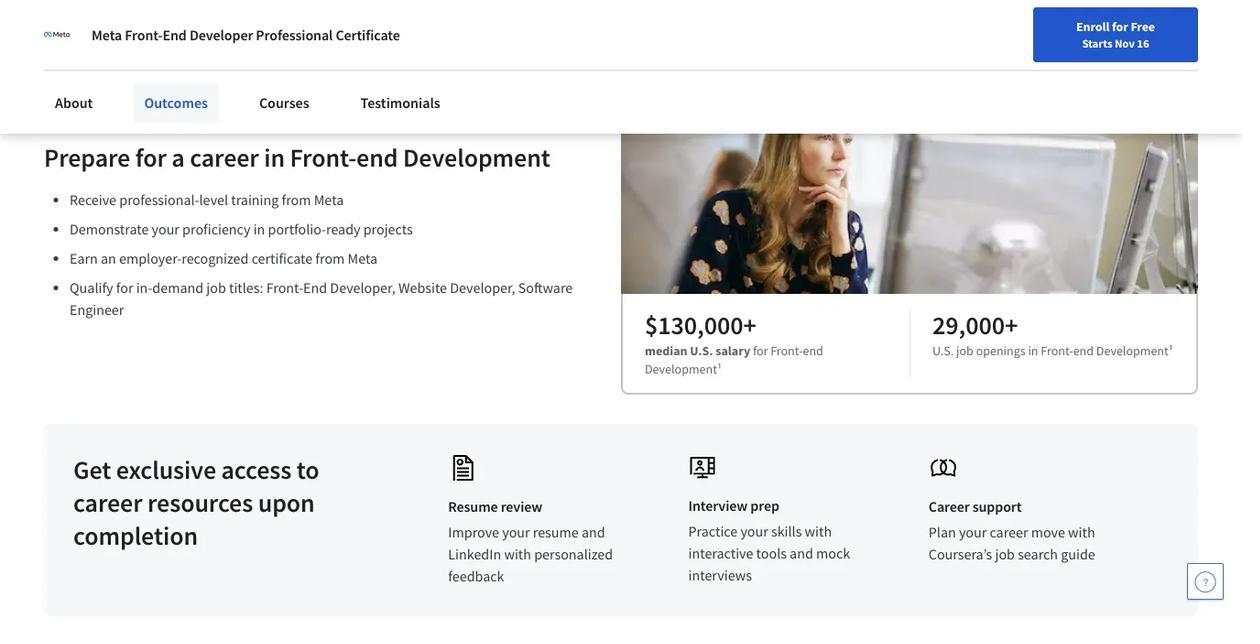Task type: locate. For each thing, give the bounding box(es) containing it.
an
[[101, 249, 116, 268]]

employer-
[[119, 249, 182, 268]]

end down certificate
[[303, 279, 327, 297]]

software
[[519, 279, 573, 297]]

and inside resume review improve your resume and linkedin with personalized feedback
[[582, 523, 605, 542]]

1 horizontal spatial end
[[303, 279, 327, 297]]

for for prepare
[[135, 142, 167, 174]]

2 horizontal spatial development
[[1097, 343, 1169, 359]]

0 vertical spatial and
[[582, 523, 605, 542]]

recognized
[[182, 249, 249, 268]]

u.s. down the $130,000
[[690, 343, 713, 359]]

career down get
[[73, 487, 143, 519]]

2 developer, from the left
[[450, 279, 516, 297]]

front- down certificate
[[266, 279, 303, 297]]

¹ inside "29,000 + u.s. job openings in front-end development ¹"
[[1169, 343, 1174, 359]]

with up "guide"
[[1069, 523, 1096, 542]]

2 vertical spatial meta
[[348, 249, 378, 268]]

exclusive
[[116, 454, 216, 486]]

upon
[[258, 487, 315, 519]]

support
[[973, 498, 1022, 516]]

with up mock at the right bottom
[[805, 522, 832, 541]]

your for resume review improve your resume and linkedin with personalized feedback
[[502, 523, 530, 542]]

2 horizontal spatial end
[[1074, 343, 1094, 359]]

meta down ready
[[348, 249, 378, 268]]

engineer
[[70, 301, 124, 319]]

certificate
[[252, 249, 313, 268]]

2 vertical spatial development
[[645, 361, 718, 378]]

for up nov at top
[[1113, 18, 1129, 35]]

development inside for front-end development
[[645, 361, 718, 378]]

professional-
[[119, 191, 199, 209]]

developer, left website at the left top
[[330, 279, 396, 297]]

0 horizontal spatial end
[[357, 142, 398, 174]]

your
[[152, 220, 180, 238], [741, 522, 769, 541], [502, 523, 530, 542], [960, 523, 987, 542]]

your down the "review"
[[502, 523, 530, 542]]

feedback
[[448, 567, 505, 586]]

meta front-end developer professional certificate
[[92, 26, 400, 44]]

professional
[[256, 26, 333, 44]]

review
[[501, 498, 543, 516]]

+ inside $130,000 + median u.s. salary
[[744, 309, 757, 341]]

access
[[221, 454, 292, 486]]

0 horizontal spatial +
[[744, 309, 757, 341]]

coursera's
[[929, 545, 993, 564]]

meta image
[[44, 22, 70, 48]]

front- down courses link
[[290, 142, 357, 174]]

2 horizontal spatial job
[[996, 545, 1015, 564]]

front- right openings
[[1041, 343, 1074, 359]]

your inside interview prep practice your skills with interactive tools and mock interviews
[[741, 522, 769, 541]]

in up training
[[264, 142, 285, 174]]

0 vertical spatial meta
[[92, 26, 122, 44]]

from
[[282, 191, 311, 209], [316, 249, 345, 268]]

job down recognized
[[207, 279, 226, 297]]

in
[[264, 142, 285, 174], [254, 220, 265, 238], [1029, 343, 1039, 359]]

u.s.
[[690, 343, 713, 359], [933, 343, 954, 359]]

with right linkedin
[[504, 545, 532, 564]]

0 vertical spatial in
[[264, 142, 285, 174]]

2 horizontal spatial career
[[990, 523, 1029, 542]]

1 vertical spatial job
[[957, 343, 974, 359]]

1 horizontal spatial end
[[803, 343, 824, 359]]

enroll for free starts nov 16
[[1077, 18, 1156, 50]]

16
[[1138, 36, 1150, 50]]

nov
[[1115, 36, 1135, 50]]

1 vertical spatial career
[[73, 487, 143, 519]]

starts
[[1083, 36, 1113, 50]]

0 vertical spatial ¹
[[1169, 343, 1174, 359]]

job down 29,000
[[957, 343, 974, 359]]

salary
[[716, 343, 751, 359]]

in-
[[136, 279, 152, 297]]

developer, right website at the left top
[[450, 279, 516, 297]]

for for enroll
[[1113, 18, 1129, 35]]

job left search
[[996, 545, 1015, 564]]

and
[[582, 523, 605, 542], [790, 544, 814, 563]]

for right the salary
[[753, 343, 768, 359]]

for inside enroll for free starts nov 16
[[1113, 18, 1129, 35]]

end
[[163, 26, 187, 44], [303, 279, 327, 297]]

end left developer
[[163, 26, 187, 44]]

2 vertical spatial job
[[996, 545, 1015, 564]]

your up "coursera's"
[[960, 523, 987, 542]]

menu item
[[911, 18, 1029, 78]]

u.s. inside $130,000 + median u.s. salary
[[690, 343, 713, 359]]

prep
[[751, 497, 780, 515]]

front- inside for front-end development
[[771, 343, 803, 359]]

1 horizontal spatial u.s.
[[933, 343, 954, 359]]

and down skills
[[790, 544, 814, 563]]

meta
[[92, 26, 122, 44], [314, 191, 344, 209], [348, 249, 378, 268]]

1 horizontal spatial with
[[805, 522, 832, 541]]

0 horizontal spatial development
[[403, 142, 551, 174]]

prepare for a career in front-end development
[[44, 142, 551, 174]]

0 horizontal spatial meta
[[92, 26, 122, 44]]

1 horizontal spatial career
[[190, 142, 259, 174]]

in down training
[[254, 220, 265, 238]]

0 vertical spatial career
[[190, 142, 259, 174]]

0 vertical spatial from
[[282, 191, 311, 209]]

0 vertical spatial development
[[403, 142, 551, 174]]

1 + from the left
[[744, 309, 757, 341]]

front-
[[125, 26, 163, 44], [290, 142, 357, 174], [266, 279, 303, 297], [771, 343, 803, 359], [1041, 343, 1074, 359]]

with inside resume review improve your resume and linkedin with personalized feedback
[[504, 545, 532, 564]]

0 horizontal spatial u.s.
[[690, 343, 713, 359]]

with
[[805, 522, 832, 541], [1069, 523, 1096, 542], [504, 545, 532, 564]]

end inside qualify for in-demand job titles: front-end developer, website developer, software engineer
[[303, 279, 327, 297]]

practice
[[689, 522, 738, 541]]

2 vertical spatial in
[[1029, 343, 1039, 359]]

development
[[403, 142, 551, 174], [1097, 343, 1169, 359], [645, 361, 718, 378]]

meta right meta image
[[92, 26, 122, 44]]

resources
[[148, 487, 253, 519]]

meta up ready
[[314, 191, 344, 209]]

show notifications image
[[1048, 23, 1070, 45]]

your inside resume review improve your resume and linkedin with personalized feedback
[[502, 523, 530, 542]]

your down 'prep'
[[741, 522, 769, 541]]

0 horizontal spatial with
[[504, 545, 532, 564]]

for left a
[[135, 142, 167, 174]]

your down professional-
[[152, 220, 180, 238]]

for left in-
[[116, 279, 133, 297]]

interactive
[[689, 544, 754, 563]]

development inside "29,000 + u.s. job openings in front-end development ¹"
[[1097, 343, 1169, 359]]

1 u.s. from the left
[[690, 343, 713, 359]]

skills
[[772, 522, 802, 541]]

improve
[[448, 523, 500, 542]]

0 vertical spatial job
[[207, 279, 226, 297]]

1 vertical spatial development
[[1097, 343, 1169, 359]]

0 horizontal spatial ¹
[[718, 361, 722, 378]]

1 horizontal spatial job
[[957, 343, 974, 359]]

end
[[357, 142, 398, 174], [803, 343, 824, 359], [1074, 343, 1094, 359]]

1 developer, from the left
[[330, 279, 396, 297]]

end down testimonials
[[357, 142, 398, 174]]

career inside 'career support plan your career move with coursera's job search guide'
[[990, 523, 1029, 542]]

1 horizontal spatial from
[[316, 249, 345, 268]]

2 u.s. from the left
[[933, 343, 954, 359]]

1 horizontal spatial development
[[645, 361, 718, 378]]

u.s. down 29,000
[[933, 343, 954, 359]]

job inside qualify for in-demand job titles: front-end developer, website developer, software engineer
[[207, 279, 226, 297]]

2 horizontal spatial with
[[1069, 523, 1096, 542]]

career
[[190, 142, 259, 174], [73, 487, 143, 519], [990, 523, 1029, 542]]

29,000 + u.s. job openings in front-end development ¹
[[933, 309, 1174, 359]]

+
[[744, 309, 757, 341], [1005, 309, 1018, 341]]

+ up the salary
[[744, 309, 757, 341]]

1 vertical spatial end
[[303, 279, 327, 297]]

end right openings
[[1074, 343, 1094, 359]]

0 horizontal spatial from
[[282, 191, 311, 209]]

in right openings
[[1029, 343, 1039, 359]]

search
[[1018, 545, 1059, 564]]

interview
[[689, 497, 748, 515]]

to
[[297, 454, 319, 486]]

personalized
[[534, 545, 613, 564]]

¹
[[1169, 343, 1174, 359], [718, 361, 722, 378]]

for inside qualify for in-demand job titles: front-end developer, website developer, software engineer
[[116, 279, 133, 297]]

+ inside "29,000 + u.s. job openings in front-end development ¹"
[[1005, 309, 1018, 341]]

1 vertical spatial ¹
[[718, 361, 722, 378]]

0 horizontal spatial and
[[582, 523, 605, 542]]

1 horizontal spatial developer,
[[450, 279, 516, 297]]

None search field
[[261, 11, 527, 48]]

career down support
[[990, 523, 1029, 542]]

0 vertical spatial end
[[163, 26, 187, 44]]

certificate
[[336, 26, 400, 44]]

titles:
[[229, 279, 263, 297]]

with inside 'career support plan your career move with coursera's job search guide'
[[1069, 523, 1096, 542]]

career for plan
[[990, 523, 1029, 542]]

for
[[1113, 18, 1129, 35], [135, 142, 167, 174], [116, 279, 133, 297], [753, 343, 768, 359]]

coursera image
[[22, 15, 138, 44]]

and up personalized
[[582, 523, 605, 542]]

2 vertical spatial career
[[990, 523, 1029, 542]]

+ up openings
[[1005, 309, 1018, 341]]

end right the salary
[[803, 343, 824, 359]]

demonstrate
[[70, 220, 149, 238]]

career inside get exclusive access to career resources upon completion
[[73, 487, 143, 519]]

from down ready
[[316, 249, 345, 268]]

enroll
[[1077, 18, 1110, 35]]

0 horizontal spatial job
[[207, 279, 226, 297]]

1 vertical spatial meta
[[314, 191, 344, 209]]

front- right the salary
[[771, 343, 803, 359]]

2 + from the left
[[1005, 309, 1018, 341]]

testimonials
[[361, 93, 441, 112]]

from up portfolio-
[[282, 191, 311, 209]]

your inside 'career support plan your career move with coursera's job search guide'
[[960, 523, 987, 542]]

0 horizontal spatial developer,
[[330, 279, 396, 297]]

career up level
[[190, 142, 259, 174]]

end inside for front-end development
[[803, 343, 824, 359]]

developer
[[190, 26, 253, 44]]

0 horizontal spatial career
[[73, 487, 143, 519]]

1 horizontal spatial ¹
[[1169, 343, 1174, 359]]

1 horizontal spatial +
[[1005, 309, 1018, 341]]

job
[[207, 279, 226, 297], [957, 343, 974, 359], [996, 545, 1015, 564]]

1 vertical spatial and
[[790, 544, 814, 563]]

receive
[[70, 191, 116, 209]]

developer,
[[330, 279, 396, 297], [450, 279, 516, 297]]

+ for 29,000
[[1005, 309, 1018, 341]]

1 horizontal spatial and
[[790, 544, 814, 563]]

front- inside "29,000 + u.s. job openings in front-end development ¹"
[[1041, 343, 1074, 359]]

interviews
[[689, 566, 752, 585]]



Task type: describe. For each thing, give the bounding box(es) containing it.
completion
[[73, 520, 198, 552]]

website
[[399, 279, 447, 297]]

front- up outcomes link
[[125, 26, 163, 44]]

+ for $130,000
[[744, 309, 757, 341]]

earn
[[70, 249, 98, 268]]

end inside "29,000 + u.s. job openings in front-end development ¹"
[[1074, 343, 1094, 359]]

about
[[55, 93, 93, 112]]

about link
[[44, 82, 104, 123]]

with inside interview prep practice your skills with interactive tools and mock interviews
[[805, 522, 832, 541]]

u.s. inside "29,000 + u.s. job openings in front-end development ¹"
[[933, 343, 954, 359]]

$130,000 + median u.s. salary
[[645, 309, 757, 359]]

career support plan your career move with coursera's job search guide
[[929, 498, 1096, 564]]

demonstrate your proficiency in portfolio-ready projects
[[70, 220, 413, 238]]

ready
[[326, 220, 361, 238]]

training
[[231, 191, 279, 209]]

job inside "29,000 + u.s. job openings in front-end development ¹"
[[957, 343, 974, 359]]

outcomes link
[[133, 82, 219, 123]]

1 vertical spatial in
[[254, 220, 265, 238]]

plan
[[929, 523, 957, 542]]

testimonials link
[[350, 82, 452, 123]]

mock
[[817, 544, 851, 563]]

qualify
[[70, 279, 113, 297]]

courses link
[[248, 82, 320, 123]]

qualify for in-demand job titles: front-end developer, website developer, software engineer
[[70, 279, 573, 319]]

and inside interview prep practice your skills with interactive tools and mock interviews
[[790, 544, 814, 563]]

1 horizontal spatial meta
[[314, 191, 344, 209]]

median
[[645, 343, 688, 359]]

receive professional-level training from meta
[[70, 191, 344, 209]]

courses
[[259, 93, 309, 112]]

your for interview prep practice your skills with interactive tools and mock interviews
[[741, 522, 769, 541]]

0 horizontal spatial end
[[163, 26, 187, 44]]

29,000
[[933, 309, 1005, 341]]

proficiency
[[182, 220, 251, 238]]

help center image
[[1195, 571, 1217, 593]]

for front-end development
[[645, 343, 824, 378]]

for inside for front-end development
[[753, 343, 768, 359]]

career
[[929, 498, 970, 516]]

portfolio-
[[268, 220, 326, 238]]

a
[[172, 142, 185, 174]]

free
[[1131, 18, 1156, 35]]

level
[[199, 191, 228, 209]]

resume
[[448, 498, 498, 516]]

prepare
[[44, 142, 130, 174]]

job inside 'career support plan your career move with coursera's job search guide'
[[996, 545, 1015, 564]]

resume
[[533, 523, 579, 542]]

move
[[1032, 523, 1066, 542]]

1 vertical spatial from
[[316, 249, 345, 268]]

get exclusive access to career resources upon completion
[[73, 454, 319, 552]]

interview prep practice your skills with interactive tools and mock interviews
[[689, 497, 851, 585]]

career for access
[[73, 487, 143, 519]]

tools
[[757, 544, 787, 563]]

earn an employer-recognized certificate from meta
[[70, 249, 378, 268]]

demand
[[152, 279, 204, 297]]

guide
[[1062, 545, 1096, 564]]

your for career support plan your career move with coursera's job search guide
[[960, 523, 987, 542]]

openings
[[977, 343, 1026, 359]]

$130,000
[[645, 309, 744, 341]]

in inside "29,000 + u.s. job openings in front-end development ¹"
[[1029, 343, 1039, 359]]

2 horizontal spatial meta
[[348, 249, 378, 268]]

resume review improve your resume and linkedin with personalized feedback
[[448, 498, 613, 586]]

get
[[73, 454, 111, 486]]

outcomes
[[144, 93, 208, 112]]

linkedin
[[448, 545, 502, 564]]

projects
[[364, 220, 413, 238]]

front- inside qualify for in-demand job titles: front-end developer, website developer, software engineer
[[266, 279, 303, 297]]

for for qualify
[[116, 279, 133, 297]]



Task type: vqa. For each thing, say whether or not it's contained in the screenshot.
'background'
no



